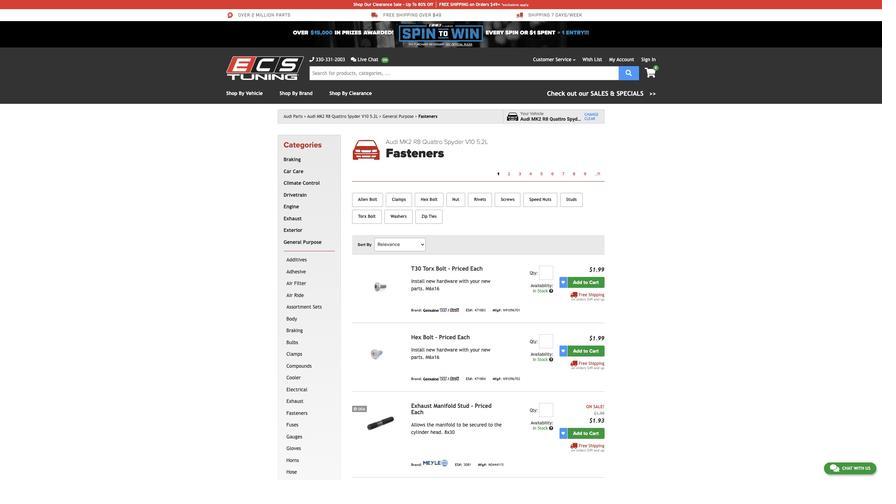 Task type: vqa. For each thing, say whether or not it's contained in the screenshot.
the bottom "HARDWARE"
yes



Task type: locate. For each thing, give the bounding box(es) containing it.
es#: 3081
[[455, 464, 471, 468]]

1 add to cart from the top
[[574, 280, 599, 286]]

mfg#: left n0444115
[[479, 464, 488, 468]]

0 vertical spatial cart
[[590, 280, 599, 286]]

bolt for torx bolt
[[368, 214, 376, 219]]

install new hardware with your new parts. m6x16 down hex bolt - priced each on the bottom of the page
[[412, 347, 491, 360]]

brand: for hex bolt - priced each
[[412, 378, 422, 382]]

clamps down bulbs
[[287, 352, 303, 358]]

Search text field
[[310, 66, 619, 80]]

exhaust up the allows
[[412, 403, 432, 410]]

$1.93
[[590, 418, 605, 425]]

to
[[584, 280, 589, 286], [584, 348, 589, 354], [457, 423, 462, 428], [489, 423, 493, 428], [584, 431, 589, 437]]

0 vertical spatial add
[[574, 280, 583, 286]]

see official rules link
[[446, 43, 473, 47]]

sign in
[[642, 57, 656, 62]]

entry!!!
[[567, 29, 590, 36]]

v10 inside audi mk2 r8 quattro spyder v10 5.2l fasteners
[[466, 138, 475, 146]]

0 vertical spatial qty:
[[530, 271, 538, 276]]

torx bolt link
[[352, 210, 382, 224]]

2 brand: from the top
[[412, 378, 422, 382]]

torx down allen
[[358, 214, 367, 219]]

1 vertical spatial $1.99
[[590, 335, 605, 342]]

0 horizontal spatial purpose
[[303, 240, 322, 245]]

your up es#: 471884
[[471, 347, 480, 353]]

es#: left 471883
[[466, 309, 474, 313]]

0 vertical spatial general purpose
[[383, 114, 414, 119]]

1 vertical spatial clamps
[[287, 352, 303, 358]]

3 qty: from the top
[[530, 408, 538, 413]]

1 vertical spatial hardware
[[437, 347, 458, 353]]

1 horizontal spatial 5.2l
[[477, 138, 489, 146]]

1 parts. from the top
[[412, 286, 425, 292]]

2 vertical spatial with
[[855, 467, 865, 472]]

over $15,000 in prizes
[[293, 29, 362, 36]]

471884
[[475, 378, 486, 382]]

braking link up care
[[283, 154, 334, 166]]

install for hex
[[412, 347, 425, 353]]

2 up from the top
[[601, 366, 605, 370]]

0 vertical spatial install new hardware with your new parts. m6x16
[[412, 279, 491, 292]]

bolt for hex bolt - priced each
[[423, 334, 434, 341]]

genuine volkswagen audi - corporate logo image for bolt
[[424, 309, 459, 312]]

gauges
[[287, 435, 303, 440]]

vehicle down ecs tuning image
[[246, 91, 263, 96]]

meyle - corporate logo image
[[424, 460, 448, 467]]

sale
[[394, 2, 402, 7]]

the right secured
[[495, 423, 502, 428]]

2 add to cart from the top
[[574, 348, 599, 354]]

2 in stock from the top
[[533, 358, 550, 363]]

question circle image
[[550, 358, 554, 362], [550, 427, 554, 431]]

mk2
[[317, 114, 325, 119], [532, 116, 542, 122], [400, 138, 412, 146]]

quattro inside your vehicle audi mk2 r8 quattro spyder v10 5.2l
[[550, 116, 566, 122]]

shop by clearance link
[[330, 91, 372, 96]]

2 add from the top
[[574, 348, 583, 354]]

audi mk2 r8 quattro spyder v10 5.2l link
[[308, 114, 382, 119]]

air ride
[[287, 293, 304, 298]]

wish list
[[583, 57, 603, 62]]

0 vertical spatial chat
[[369, 57, 379, 62]]

add to wish list image
[[562, 281, 566, 285], [562, 350, 566, 353], [562, 432, 566, 436]]

0 vertical spatial vehicle
[[246, 91, 263, 96]]

shipping inside shipping 7 days/week link
[[529, 13, 551, 18]]

be
[[463, 423, 469, 428]]

1 the from the left
[[427, 423, 435, 428]]

by left the brand
[[292, 91, 298, 96]]

add for hex bolt - priced each
[[574, 348, 583, 354]]

2 inside paginated product list navigation navigation
[[508, 172, 511, 176]]

0 vertical spatial torx
[[358, 214, 367, 219]]

1 question circle image from the top
[[550, 358, 554, 362]]

my
[[610, 57, 616, 62]]

account
[[617, 57, 635, 62]]

climate control link
[[283, 178, 334, 190]]

0 vertical spatial general purpose link
[[383, 114, 418, 119]]

$49+
[[491, 2, 501, 7]]

3 cart from the top
[[590, 431, 599, 437]]

0 vertical spatial exhaust link
[[283, 213, 334, 225]]

paginated product list navigation navigation
[[386, 169, 605, 179]]

1 vertical spatial 7
[[563, 172, 565, 176]]

shopping cart image
[[645, 68, 656, 78]]

2 vertical spatial $1.99
[[595, 412, 605, 417]]

1 genuine volkswagen audi - corporate logo image from the top
[[424, 309, 459, 312]]

1 vertical spatial vehicle
[[530, 111, 544, 116]]

your for priced
[[471, 279, 480, 284]]

r8 inside audi mk2 r8 quattro spyder v10 5.2l fasteners
[[414, 138, 421, 146]]

question circle image for on sale!
[[550, 427, 554, 431]]

free shipping on orders $49 and up for t30 torx bolt - priced each
[[572, 293, 605, 302]]

331-
[[326, 57, 335, 62]]

3 availability: from the top
[[531, 421, 554, 426]]

r8 inside your vehicle audi mk2 r8 quattro spyder v10 5.2l
[[543, 116, 549, 122]]

1 vertical spatial m6x16
[[426, 355, 440, 360]]

1 free shipping on orders $49 and up from the top
[[572, 293, 605, 302]]

change clear
[[585, 112, 599, 121]]

by up audi mk2 r8 quattro spyder v10 5.2l 'link'
[[342, 91, 348, 96]]

0 vertical spatial availability:
[[531, 284, 554, 289]]

1 availability: from the top
[[531, 284, 554, 289]]

3 link
[[515, 169, 526, 179]]

brand: for exhaust manifold stud - priced each
[[412, 464, 422, 468]]

1 install from the top
[[412, 279, 425, 284]]

electrical
[[287, 387, 308, 393]]

1 vertical spatial and
[[594, 366, 600, 370]]

allows
[[412, 423, 426, 428]]

shop our clearance sale - up to 80% off link
[[354, 1, 437, 8]]

install down t30
[[412, 279, 425, 284]]

es#471883 - n91096701 - t30 torx bolt - priced each - install new hardware with your new parts. m6x16 - genuine volkswagen audi - audi volkswagen image
[[352, 266, 406, 306]]

1 in stock from the top
[[533, 289, 550, 294]]

each for t30 torx bolt - priced each
[[471, 266, 483, 272]]

hardware for priced
[[437, 347, 458, 353]]

up for t30 torx bolt - priced each
[[601, 298, 605, 302]]

0 horizontal spatial chat
[[369, 57, 379, 62]]

1 add from the top
[[574, 280, 583, 286]]

manifold
[[434, 403, 456, 410]]

1 install new hardware with your new parts. m6x16 from the top
[[412, 279, 491, 292]]

clamps link up the washers
[[386, 193, 412, 207]]

es#: left 3081
[[455, 464, 463, 468]]

0 vertical spatial general
[[383, 114, 398, 119]]

2 vertical spatial and
[[594, 449, 600, 453]]

new up 471883
[[482, 279, 491, 284]]

es#: left "471884"
[[466, 378, 474, 382]]

new down hex bolt - priced each on the bottom of the page
[[427, 347, 436, 353]]

3 brand: from the top
[[412, 464, 422, 468]]

genuine volkswagen audi - corporate logo image up manifold
[[424, 377, 459, 381]]

cart for hex bolt - priced each
[[590, 348, 599, 354]]

1 vertical spatial cart
[[590, 348, 599, 354]]

0 vertical spatial brand:
[[412, 309, 422, 313]]

up
[[601, 298, 605, 302], [601, 366, 605, 370], [601, 449, 605, 453]]

category navigation element
[[278, 135, 341, 481]]

exhaust down electrical
[[287, 399, 304, 405]]

fasteners
[[419, 114, 438, 119], [386, 146, 445, 161], [287, 411, 308, 417]]

exhaust manifold stud - priced each
[[412, 403, 492, 416]]

quattro inside audi mk2 r8 quattro spyder v10 5.2l fasteners
[[423, 138, 443, 146]]

shop for shop by brand
[[280, 91, 291, 96]]

5
[[541, 172, 543, 176]]

3 and from the top
[[594, 449, 600, 453]]

$1.99 inside on sale! $1.99 $1.93
[[595, 412, 605, 417]]

2 stock from the top
[[538, 358, 548, 363]]

orders
[[476, 2, 490, 7]]

assortment sets
[[287, 305, 322, 310]]

compounds link
[[285, 361, 334, 373]]

install down hex bolt - priced each on the bottom of the page
[[412, 347, 425, 353]]

mfg#:
[[493, 309, 502, 313], [493, 378, 502, 382], [479, 464, 488, 468]]

5.2l inside audi mk2 r8 quattro spyder v10 5.2l fasteners
[[477, 138, 489, 146]]

fasteners inside audi mk2 r8 quattro spyder v10 5.2l fasteners
[[386, 146, 445, 161]]

1 vertical spatial free shipping on orders $49 and up
[[572, 362, 605, 370]]

2 m6x16 from the top
[[426, 355, 440, 360]]

stock
[[538, 289, 548, 294], [538, 358, 548, 363], [538, 426, 548, 431]]

braking up car care
[[284, 157, 301, 163]]

2 horizontal spatial mk2
[[532, 116, 542, 122]]

allen
[[358, 197, 368, 202]]

1 horizontal spatial general purpose link
[[383, 114, 418, 119]]

1 vertical spatial orders
[[577, 366, 587, 370]]

general inside 'category navigation' element
[[284, 240, 302, 245]]

0 vertical spatial air
[[287, 281, 293, 287]]

2 vertical spatial each
[[412, 409, 424, 416]]

1 horizontal spatial quattro
[[423, 138, 443, 146]]

.
[[473, 43, 473, 46]]

0 horizontal spatial 5.2l
[[370, 114, 378, 119]]

es#: for t30 torx bolt - priced each
[[466, 309, 474, 313]]

parts
[[276, 13, 291, 18]]

0 vertical spatial hardware
[[437, 279, 458, 284]]

mfg#: left 'n91096702'
[[493, 378, 502, 382]]

to
[[413, 2, 417, 7]]

clamps link up compounds
[[285, 349, 334, 361]]

spyder inside your vehicle audi mk2 r8 quattro spyder v10 5.2l
[[567, 116, 582, 122]]

1 vertical spatial general purpose
[[284, 240, 322, 245]]

to for hex bolt - priced each's add to cart button
[[584, 348, 589, 354]]

2 parts. from the top
[[412, 355, 425, 360]]

2 add to wish list image from the top
[[562, 350, 566, 353]]

1 horizontal spatial purpose
[[399, 114, 414, 119]]

0 vertical spatial braking
[[284, 157, 301, 163]]

0 vertical spatial clearance
[[373, 2, 393, 7]]

sort by
[[358, 242, 372, 247]]

with left us
[[855, 467, 865, 472]]

0 horizontal spatial general
[[284, 240, 302, 245]]

1 horizontal spatial general purpose
[[383, 114, 414, 119]]

exhaust link down electrical
[[285, 396, 334, 408]]

3 add to cart button from the top
[[568, 429, 605, 439]]

chat
[[369, 57, 379, 62], [843, 467, 853, 472]]

7 left days/week
[[552, 13, 555, 18]]

list
[[595, 57, 603, 62]]

0 vertical spatial question circle image
[[550, 358, 554, 362]]

2 free shipping on orders $49 and up from the top
[[572, 362, 605, 370]]

2 question circle image from the top
[[550, 427, 554, 431]]

customer service button
[[534, 56, 576, 63]]

2 qty: from the top
[[530, 340, 538, 345]]

over left $15,000
[[293, 29, 309, 36]]

1 horizontal spatial vehicle
[[530, 111, 544, 116]]

sales & specials link
[[548, 89, 656, 98]]

1 qty: from the top
[[530, 271, 538, 276]]

audi parts
[[284, 114, 303, 119]]

braking inside 'general purpose subcategories' element
[[287, 328, 303, 334]]

1 vertical spatial general
[[284, 240, 302, 245]]

1 orders from the top
[[577, 298, 587, 302]]

0 vertical spatial parts.
[[412, 286, 425, 292]]

on
[[587, 405, 593, 410]]

audi inside your vehicle audi mk2 r8 quattro spyder v10 5.2l
[[521, 116, 531, 122]]

clamps up the washers
[[392, 197, 406, 202]]

vehicle inside your vehicle audi mk2 r8 quattro spyder v10 5.2l
[[530, 111, 544, 116]]

the up head.
[[427, 423, 435, 428]]

install new hardware with your new parts. m6x16 down t30 torx bolt - priced each
[[412, 279, 491, 292]]

2 vertical spatial up
[[601, 449, 605, 453]]

apply
[[521, 3, 529, 7]]

hardware down t30 torx bolt - priced each link
[[437, 279, 458, 284]]

torx right t30
[[423, 266, 435, 272]]

7 inside 7 link
[[563, 172, 565, 176]]

2 vertical spatial brand:
[[412, 464, 422, 468]]

fuses
[[287, 423, 299, 428]]

1 up from the top
[[601, 298, 605, 302]]

air left the ride
[[287, 293, 293, 298]]

1 horizontal spatial clamps
[[392, 197, 406, 202]]

3 in stock from the top
[[533, 426, 550, 431]]

mfg#: left n91096701
[[493, 309, 502, 313]]

on sale! $1.99 $1.93
[[587, 405, 605, 425]]

1 m6x16 from the top
[[426, 286, 440, 292]]

r8
[[326, 114, 331, 119], [543, 116, 549, 122], [414, 138, 421, 146]]

2 vertical spatial cart
[[590, 431, 599, 437]]

new up "471884"
[[482, 347, 491, 353]]

0 vertical spatial add to wish list image
[[562, 281, 566, 285]]

bolt
[[370, 197, 378, 202], [430, 197, 438, 202], [368, 214, 376, 219], [436, 266, 447, 272], [423, 334, 434, 341]]

hardware down hex bolt - priced each on the bottom of the page
[[437, 347, 458, 353]]

ecs tuning image
[[226, 56, 304, 80]]

1 vertical spatial add to wish list image
[[562, 350, 566, 353]]

wish
[[583, 57, 593, 62]]

by right sort
[[367, 242, 372, 247]]

2 vertical spatial add to cart
[[574, 431, 599, 437]]

0 vertical spatial m6x16
[[426, 286, 440, 292]]

in stock for exhaust manifold stud - priced each
[[533, 426, 550, 431]]

2 your from the top
[[471, 347, 480, 353]]

clamps inside 'general purpose subcategories' element
[[287, 352, 303, 358]]

in stock for hex bolt - priced each
[[533, 358, 550, 363]]

studs
[[567, 197, 577, 202]]

drivetrain link
[[283, 190, 334, 201]]

stud
[[458, 403, 470, 410]]

1 left 2 link at the top right
[[498, 172, 500, 176]]

m6x16 for torx
[[426, 286, 440, 292]]

priced inside exhaust manifold stud - priced each
[[475, 403, 492, 410]]

$1.99
[[590, 267, 605, 273], [590, 335, 605, 342], [595, 412, 605, 417]]

by down ecs tuning image
[[239, 91, 245, 96]]

m6x16 down hex bolt - priced each on the bottom of the page
[[426, 355, 440, 360]]

2 install from the top
[[412, 347, 425, 353]]

0 horizontal spatial clearance
[[349, 91, 372, 96]]

0 horizontal spatial spyder
[[348, 114, 361, 119]]

v10 inside your vehicle audi mk2 r8 quattro spyder v10 5.2l
[[584, 116, 592, 122]]

0 horizontal spatial 1
[[498, 172, 500, 176]]

1 right =
[[562, 29, 565, 36]]

2 horizontal spatial each
[[471, 266, 483, 272]]

clearance
[[373, 2, 393, 7], [349, 91, 372, 96]]

2
[[252, 13, 255, 18], [508, 172, 511, 176]]

1 add to wish list image from the top
[[562, 281, 566, 285]]

exhaust link up exterior
[[283, 213, 334, 225]]

1 vertical spatial add to cart button
[[568, 346, 605, 357]]

0 horizontal spatial the
[[427, 423, 435, 428]]

2 horizontal spatial quattro
[[550, 116, 566, 122]]

2 hardware from the top
[[437, 347, 458, 353]]

0 link
[[640, 65, 659, 79]]

1 hardware from the top
[[437, 279, 458, 284]]

vehicle right your
[[530, 111, 544, 116]]

air for air ride
[[287, 293, 293, 298]]

1 cart from the top
[[590, 280, 599, 286]]

hardware for -
[[437, 279, 458, 284]]

with down hex bolt - priced each on the bottom of the page
[[459, 347, 469, 353]]

chat right live
[[369, 57, 379, 62]]

and for hex bolt - priced each
[[594, 366, 600, 370]]

-
[[403, 2, 405, 7], [449, 266, 451, 272], [436, 334, 438, 341], [471, 403, 474, 410]]

$49
[[433, 13, 442, 18], [588, 298, 593, 302], [588, 366, 593, 370], [588, 449, 593, 453]]

1 vertical spatial genuine volkswagen audi - corporate logo image
[[424, 377, 459, 381]]

chat right comments image
[[843, 467, 853, 472]]

2 and from the top
[[594, 366, 600, 370]]

2 availability: from the top
[[531, 352, 554, 357]]

1 add to cart button from the top
[[568, 277, 605, 288]]

exhaust inside 'general purpose subcategories' element
[[287, 399, 304, 405]]

add for t30 torx bolt - priced each
[[574, 280, 583, 286]]

0 vertical spatial 1
[[562, 29, 565, 36]]

0 vertical spatial up
[[601, 298, 605, 302]]

with down t30 torx bolt - priced each
[[459, 279, 469, 284]]

each inside exhaust manifold stud - priced each
[[412, 409, 424, 416]]

availability: for exhaust manifold stud - priced each
[[531, 421, 554, 426]]

braking link up bulbs
[[285, 325, 334, 337]]

3 add to cart from the top
[[574, 431, 599, 437]]

5.2l for audi mk2 r8 quattro spyder v10 5.2l
[[370, 114, 378, 119]]

install new hardware with your new parts. m6x16 for priced
[[412, 347, 491, 360]]

audi mk2 r8 quattro spyder v10 5.2l fasteners
[[386, 138, 489, 161]]

2 vertical spatial orders
[[577, 449, 587, 453]]

1 vertical spatial in stock
[[533, 358, 550, 363]]

2 genuine volkswagen audi - corporate logo image from the top
[[424, 377, 459, 381]]

add to cart button for t30 torx bolt - priced each
[[568, 277, 605, 288]]

by for vehicle
[[239, 91, 245, 96]]

1 air from the top
[[287, 281, 293, 287]]

1 vertical spatial braking
[[287, 328, 303, 334]]

0 horizontal spatial v10
[[362, 114, 369, 119]]

0 vertical spatial add to cart button
[[568, 277, 605, 288]]

bolt for allen bolt
[[370, 197, 378, 202]]

qty: for hex bolt - priced each
[[530, 340, 538, 345]]

2 vertical spatial free shipping on orders $49 and up
[[572, 444, 605, 453]]

audi inside audi mk2 r8 quattro spyder v10 5.2l fasteners
[[386, 138, 398, 146]]

2 vertical spatial mfg#:
[[479, 464, 488, 468]]

1 horizontal spatial clearance
[[373, 2, 393, 7]]

2 left the million
[[252, 13, 255, 18]]

mfg#: for t30 torx bolt - priced each
[[493, 309, 502, 313]]

mk2 inside audi mk2 r8 quattro spyder v10 5.2l fasteners
[[400, 138, 412, 146]]

general purpose link
[[383, 114, 418, 119], [283, 237, 334, 249]]

2 horizontal spatial r8
[[543, 116, 549, 122]]

0 horizontal spatial general purpose link
[[283, 237, 334, 249]]

es#: for exhaust manifold stud - priced each
[[455, 464, 463, 468]]

1 vertical spatial air
[[287, 293, 293, 298]]

2 vertical spatial qty:
[[530, 408, 538, 413]]

your up es#: 471883
[[471, 279, 480, 284]]

1 link
[[494, 169, 504, 179]]

genuine volkswagen audi - corporate logo image
[[424, 309, 459, 312], [424, 377, 459, 381]]

live chat link
[[351, 56, 389, 63]]

2 cart from the top
[[590, 348, 599, 354]]

parts. down t30
[[412, 286, 425, 292]]

over left the million
[[238, 13, 251, 18]]

2 horizontal spatial 5.2l
[[594, 116, 603, 122]]

1 horizontal spatial over
[[293, 29, 309, 36]]

1 horizontal spatial general
[[383, 114, 398, 119]]

None number field
[[540, 266, 554, 280], [540, 335, 554, 349], [540, 403, 554, 418], [540, 266, 554, 280], [540, 335, 554, 349], [540, 403, 554, 418]]

spyder inside audi mk2 r8 quattro spyder v10 5.2l fasteners
[[445, 138, 464, 146]]

=
[[558, 29, 561, 36]]

1 horizontal spatial v10
[[466, 138, 475, 146]]

1 and from the top
[[594, 298, 600, 302]]

1 horizontal spatial r8
[[414, 138, 421, 146]]

1 horizontal spatial each
[[458, 334, 470, 341]]

free shipping over $49 link
[[372, 12, 442, 18]]

general purpose inside 'category navigation' element
[[284, 240, 322, 245]]

fuses link
[[285, 420, 334, 432]]

0 horizontal spatial clamps
[[287, 352, 303, 358]]

clearance up audi mk2 r8 quattro spyder v10 5.2l 'link'
[[349, 91, 372, 96]]

braking up bulbs
[[287, 328, 303, 334]]

brand:
[[412, 309, 422, 313], [412, 378, 422, 382], [412, 464, 422, 468]]

1 horizontal spatial mk2
[[400, 138, 412, 146]]

2 add to cart button from the top
[[568, 346, 605, 357]]

1 stock from the top
[[538, 289, 548, 294]]

in for exhaust manifold stud - priced each
[[533, 426, 537, 431]]

genuine volkswagen audi - corporate logo image up hex bolt - priced each link
[[424, 309, 459, 312]]

cylinder
[[412, 430, 429, 436]]

compounds
[[287, 364, 312, 369]]

priced for bolt
[[452, 266, 469, 272]]

climate
[[284, 181, 302, 186]]

3 stock from the top
[[538, 426, 548, 431]]

service
[[556, 57, 572, 62]]

with for priced
[[459, 279, 469, 284]]

2 horizontal spatial spyder
[[567, 116, 582, 122]]

1 brand: from the top
[[412, 309, 422, 313]]

comments image
[[351, 57, 357, 62]]

bolt inside "link"
[[430, 197, 438, 202]]

parts. down hex bolt - priced each on the bottom of the page
[[412, 355, 425, 360]]

0 vertical spatial es#:
[[466, 309, 474, 313]]

add to cart for hex bolt - priced each
[[574, 348, 599, 354]]

1 your from the top
[[471, 279, 480, 284]]

hex inside "link"
[[421, 197, 429, 202]]

330-331-2003
[[316, 57, 345, 62]]

air left the filter
[[287, 281, 293, 287]]

…11 link
[[591, 169, 605, 179]]

climate control
[[284, 181, 320, 186]]

clearance right the our at the left of page
[[373, 2, 393, 7]]

with inside "chat with us" link
[[855, 467, 865, 472]]

1
[[562, 29, 565, 36], [498, 172, 500, 176]]

1 vertical spatial torx
[[423, 266, 435, 272]]

braking link inside 'general purpose subcategories' element
[[285, 325, 334, 337]]

mfg#: for hex bolt - priced each
[[493, 378, 502, 382]]

2 right 1 'link'
[[508, 172, 511, 176]]

2 air from the top
[[287, 293, 293, 298]]

availability: for hex bolt - priced each
[[531, 352, 554, 357]]

2 orders from the top
[[577, 366, 587, 370]]

2 install new hardware with your new parts. m6x16 from the top
[[412, 347, 491, 360]]

0 horizontal spatial general purpose
[[284, 240, 322, 245]]

7 left 8 link
[[563, 172, 565, 176]]

phone image
[[310, 57, 315, 62]]

2 vertical spatial in stock
[[533, 426, 550, 431]]

0 horizontal spatial over
[[238, 13, 251, 18]]

necessary.
[[429, 43, 446, 46]]

over inside over 2 million parts link
[[238, 13, 251, 18]]

change link
[[585, 112, 599, 117]]

spyder for audi mk2 r8 quattro spyder v10 5.2l
[[348, 114, 361, 119]]

2 vertical spatial stock
[[538, 426, 548, 431]]

availability:
[[531, 284, 554, 289], [531, 352, 554, 357], [531, 421, 554, 426]]

n91096701
[[504, 309, 521, 313]]

ride
[[294, 293, 304, 298]]

mk2 for audi mk2 r8 quattro spyder v10 5.2l fasteners
[[400, 138, 412, 146]]

1 vertical spatial install
[[412, 347, 425, 353]]

1 vertical spatial braking link
[[285, 325, 334, 337]]

ping
[[459, 2, 469, 7]]

0 vertical spatial in stock
[[533, 289, 550, 294]]

allen bolt
[[358, 197, 378, 202]]

2 vertical spatial es#:
[[455, 464, 463, 468]]

m6x16 down t30 torx bolt - priced each link
[[426, 286, 440, 292]]



Task type: describe. For each thing, give the bounding box(es) containing it.
0 horizontal spatial clamps link
[[285, 349, 334, 361]]

by for clearance
[[342, 91, 348, 96]]

8
[[573, 172, 576, 176]]

search image
[[626, 70, 633, 76]]

my account link
[[610, 57, 635, 62]]

off
[[428, 2, 434, 7]]

$1
[[530, 29, 536, 36]]

1 vertical spatial priced
[[439, 334, 456, 341]]

2 the from the left
[[495, 423, 502, 428]]

install new hardware with your new parts. m6x16 for -
[[412, 279, 491, 292]]

in for hex bolt - priced each
[[533, 358, 537, 363]]

and for t30 torx bolt - priced each
[[594, 298, 600, 302]]

rivets
[[475, 197, 487, 202]]

qty: for exhaust manifold stud - priced each
[[530, 408, 538, 413]]

change
[[585, 112, 599, 117]]

5.2l for audi mk2 r8 quattro spyder v10 5.2l fasteners
[[477, 138, 489, 146]]

$1.99 for hex bolt - priced each
[[590, 335, 605, 342]]

7 inside shipping 7 days/week link
[[552, 13, 555, 18]]

mfg#: for exhaust manifold stud - priced each
[[479, 464, 488, 468]]

bolt for hex bolt
[[430, 197, 438, 202]]

sets
[[313, 305, 322, 310]]

torx inside torx bolt link
[[358, 214, 367, 219]]

orders for hex bolt - priced each
[[577, 366, 587, 370]]

spyder for audi mk2 r8 quattro spyder v10 5.2l fasteners
[[445, 138, 464, 146]]

question circle image
[[550, 289, 554, 294]]

parts. for hex
[[412, 355, 425, 360]]

1 inside 'link'
[[498, 172, 500, 176]]

assortment sets link
[[285, 302, 334, 314]]

install for t30
[[412, 279, 425, 284]]

body
[[287, 316, 297, 322]]

hex bolt - priced each
[[412, 334, 470, 341]]

gauges link
[[285, 432, 334, 444]]

prizes
[[342, 29, 362, 36]]

471883
[[475, 309, 486, 313]]

official
[[452, 43, 464, 46]]

clearance for our
[[373, 2, 393, 7]]

v10 for audi mk2 r8 quattro spyder v10 5.2l
[[362, 114, 369, 119]]

categories
[[284, 141, 322, 150]]

add to cart button for hex bolt - priced each
[[568, 346, 605, 357]]

add to wish list image for hex bolt - priced each
[[562, 350, 566, 353]]

stock for t30 torx bolt - priced each
[[538, 289, 548, 294]]

to for t30 torx bolt - priced each's add to cart button
[[584, 280, 589, 286]]

brand: for t30 torx bolt - priced each
[[412, 309, 422, 313]]

*exclusions apply link
[[502, 2, 529, 7]]

t30
[[412, 266, 422, 272]]

car
[[284, 169, 292, 174]]

see
[[446, 43, 451, 46]]

engine link
[[283, 201, 334, 213]]

n0444115
[[489, 464, 504, 468]]

chat with us link
[[825, 463, 877, 475]]

3 up from the top
[[601, 449, 605, 453]]

bulbs link
[[285, 337, 334, 349]]

clearance for by
[[349, 91, 372, 96]]

0 vertical spatial clamps link
[[386, 193, 412, 207]]

hex bolt - priced each link
[[412, 334, 470, 341]]

es#: for hex bolt - priced each
[[466, 378, 474, 382]]

n91096702
[[504, 378, 521, 382]]

$15,000
[[311, 29, 333, 36]]

0 vertical spatial fasteners
[[419, 114, 438, 119]]

es#3081 - n0444115 - exhaust manifold stud - priced each - allows the manifold to be secured to the cylinder head. 8x30 - meyle - audi volkswagen image
[[352, 403, 406, 444]]

shipping
[[397, 13, 418, 18]]

shop for shop by vehicle
[[226, 91, 238, 96]]

cart for t30 torx bolt - priced each
[[590, 280, 599, 286]]

up for hex bolt - priced each
[[601, 366, 605, 370]]

our
[[365, 2, 372, 7]]

audi parts link
[[284, 114, 306, 119]]

live chat
[[358, 57, 379, 62]]

…11
[[595, 172, 601, 176]]

sales
[[591, 90, 609, 97]]

6
[[552, 172, 554, 176]]

hex for hex bolt - priced each
[[412, 334, 422, 341]]

purpose inside 'category navigation' element
[[303, 240, 322, 245]]

1 vertical spatial each
[[458, 334, 470, 341]]

mk2 for audi mk2 r8 quattro spyder v10 5.2l
[[317, 114, 325, 119]]

t30 torx bolt - priced each link
[[412, 266, 483, 272]]

5.2l inside your vehicle audi mk2 r8 quattro spyder v10 5.2l
[[594, 116, 603, 122]]

add to wish list image for t30 torx bolt - priced each
[[562, 281, 566, 285]]

v10 for audi mk2 r8 quattro spyder v10 5.2l fasteners
[[466, 138, 475, 146]]

ship
[[451, 2, 459, 7]]

1 horizontal spatial 1
[[562, 29, 565, 36]]

free
[[440, 2, 449, 7]]

allows the manifold to be secured to the cylinder head. 8x30
[[412, 423, 502, 436]]

exterior
[[284, 228, 303, 233]]

r8 for audi mk2 r8 quattro spyder v10 5.2l
[[326, 114, 331, 119]]

parts
[[294, 114, 303, 119]]

each for exhaust manifold stud - priced each
[[412, 409, 424, 416]]

es#471884 - n91096702 - hex bolt - priced each - install new hardware with your new parts. m6x16 - genuine volkswagen audi - audi volkswagen image
[[352, 335, 406, 375]]

over 2 million parts link
[[226, 12, 291, 18]]

torx bolt
[[358, 214, 376, 219]]

exhaust inside exhaust manifold stud - priced each
[[412, 403, 432, 410]]

1 vertical spatial exhaust link
[[285, 396, 334, 408]]

stock for exhaust manifold stud - priced each
[[538, 426, 548, 431]]

question circle image for $1.99
[[550, 358, 554, 362]]

general purpose subcategories element
[[284, 251, 335, 481]]

quattro for audi mk2 r8 quattro spyder v10 5.2l
[[332, 114, 347, 119]]

up
[[406, 2, 411, 7]]

chat with us
[[843, 467, 871, 472]]

parts. for t30
[[412, 286, 425, 292]]

330-
[[316, 57, 326, 62]]

m6x16 for bolt
[[426, 355, 440, 360]]

horns link
[[285, 455, 334, 467]]

availability: for t30 torx bolt - priced each
[[531, 284, 554, 289]]

zip ties link
[[416, 210, 443, 224]]

orders for t30 torx bolt - priced each
[[577, 298, 587, 302]]

shop for shop by clearance
[[330, 91, 341, 96]]

mk2 inside your vehicle audi mk2 r8 quattro spyder v10 5.2l
[[532, 116, 542, 122]]

1 horizontal spatial torx
[[423, 266, 435, 272]]

shop for shop our clearance sale - up to 80% off
[[354, 2, 363, 7]]

- inside exhaust manifold stud - priced each
[[471, 403, 474, 410]]

us
[[866, 467, 871, 472]]

speed
[[530, 197, 542, 202]]

rivets link
[[469, 193, 493, 207]]

3 free shipping on orders $49 and up from the top
[[572, 444, 605, 453]]

r8 for audi mk2 r8 quattro spyder v10 5.2l fasteners
[[414, 138, 421, 146]]

wish list link
[[583, 57, 603, 62]]

air for air filter
[[287, 281, 293, 287]]

sale!
[[594, 405, 605, 410]]

car care
[[284, 169, 304, 174]]

7 link
[[559, 169, 569, 179]]

with for each
[[459, 347, 469, 353]]

exhaust up exterior
[[284, 216, 302, 222]]

3
[[519, 172, 522, 176]]

audi for audi parts
[[284, 114, 292, 119]]

0 vertical spatial clamps
[[392, 197, 406, 202]]

free shipping on orders $49 and up for hex bolt - priced each
[[572, 362, 605, 370]]

3 add to wish list image from the top
[[562, 432, 566, 436]]

horns
[[287, 458, 299, 464]]

genuine volkswagen audi - corporate logo image for -
[[424, 377, 459, 381]]

shop our clearance sale - up to 80% off
[[354, 2, 434, 7]]

8x30
[[445, 430, 455, 436]]

shop by vehicle
[[226, 91, 263, 96]]

comments image
[[831, 465, 840, 473]]

qty: for t30 torx bolt - priced each
[[530, 271, 538, 276]]

$1.99 for t30 torx bolt - priced each
[[590, 267, 605, 273]]

screws
[[501, 197, 515, 202]]

sales & specials
[[591, 90, 644, 97]]

in for t30 torx bolt - priced each
[[533, 289, 537, 294]]

exterior link
[[283, 225, 334, 237]]

over for over $15,000 in prizes
[[293, 29, 309, 36]]

add to cart for t30 torx bolt - priced each
[[574, 280, 599, 286]]

over
[[420, 13, 432, 18]]

fasteners inside 'general purpose subcategories' element
[[287, 411, 308, 417]]

1 vertical spatial chat
[[843, 467, 853, 472]]

audi for audi mk2 r8 quattro spyder v10 5.2l
[[308, 114, 316, 119]]

hex for hex bolt
[[421, 197, 429, 202]]

free shipping over $49
[[384, 13, 442, 18]]

in stock for t30 torx bolt - priced each
[[533, 289, 550, 294]]

3 orders from the top
[[577, 449, 587, 453]]

0 vertical spatial braking link
[[283, 154, 334, 166]]

0 vertical spatial 2
[[252, 13, 255, 18]]

ecs tuning 'spin to win' contest logo image
[[399, 24, 483, 42]]

new down t30 torx bolt - priced each
[[427, 279, 436, 284]]

customer service
[[534, 57, 572, 62]]

your
[[521, 111, 529, 116]]

days/week
[[556, 13, 583, 18]]

air ride link
[[285, 290, 334, 302]]

over for over 2 million parts
[[238, 13, 251, 18]]

brand
[[300, 91, 313, 96]]

by for brand
[[292, 91, 298, 96]]

sign
[[642, 57, 651, 62]]

3 add from the top
[[574, 431, 583, 437]]

filter
[[294, 281, 306, 287]]

mfg#: n91096701
[[493, 309, 521, 313]]

0 vertical spatial purpose
[[399, 114, 414, 119]]

specials
[[617, 90, 644, 97]]

washers
[[391, 214, 407, 219]]

quattro for audi mk2 r8 quattro spyder v10 5.2l fasteners
[[423, 138, 443, 146]]

stock for hex bolt - priced each
[[538, 358, 548, 363]]

speed nuts link
[[524, 193, 558, 207]]

car care link
[[283, 166, 334, 178]]

your for each
[[471, 347, 480, 353]]

to for 3rd add to cart button
[[584, 431, 589, 437]]

clear link
[[585, 117, 599, 121]]

no
[[410, 43, 414, 46]]

nuts
[[543, 197, 552, 202]]

studs link
[[561, 193, 583, 207]]

priced for stud
[[475, 403, 492, 410]]

audi for audi mk2 r8 quattro spyder v10 5.2l fasteners
[[386, 138, 398, 146]]

exhaust manifold stud - priced each link
[[412, 403, 492, 416]]



